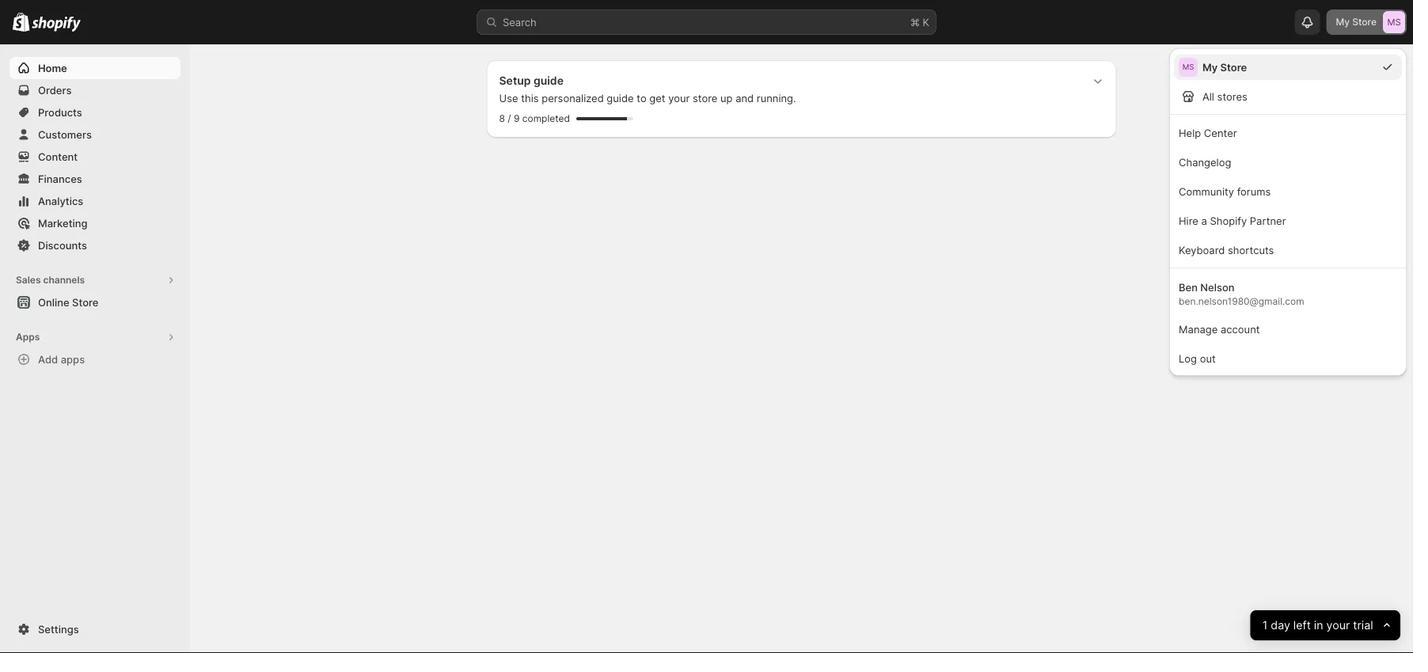 Task type: locate. For each thing, give the bounding box(es) containing it.
1 vertical spatial guide
[[607, 92, 634, 104]]

orders link
[[9, 79, 180, 101]]

0 horizontal spatial store
[[72, 296, 98, 308]]

1 horizontal spatial my store
[[1336, 16, 1377, 28]]

store inside button
[[72, 296, 98, 308]]

get
[[649, 92, 665, 104]]

orders
[[38, 84, 72, 96]]

online store link
[[9, 291, 180, 313]]

marketing link
[[9, 212, 180, 234]]

help center link
[[1174, 120, 1402, 146]]

0 horizontal spatial my store
[[1202, 61, 1247, 73]]

guide up "this"
[[534, 74, 564, 87]]

my store
[[1336, 16, 1377, 28], [1202, 61, 1247, 73]]

ben.nelson1980@gmail.com
[[1179, 296, 1304, 307]]

0 horizontal spatial your
[[668, 92, 690, 104]]

use this personalized guide to get your store up and running.
[[499, 92, 796, 104]]

help center
[[1179, 127, 1237, 139]]

1 horizontal spatial shopify image
[[32, 16, 81, 32]]

add
[[38, 353, 58, 365]]

store
[[693, 92, 717, 104]]

all stores link
[[1174, 83, 1402, 109]]

my
[[1336, 16, 1350, 28], [1202, 61, 1218, 73]]

partner
[[1250, 215, 1286, 227]]

your right 'get' on the left top of the page
[[668, 92, 690, 104]]

hire a shopify partner link
[[1174, 207, 1402, 234]]

trial
[[1353, 619, 1373, 632]]

my store left my store icon
[[1336, 16, 1377, 28]]

keyboard shortcuts button
[[1174, 237, 1402, 263]]

menu
[[1169, 48, 1407, 376]]

discounts
[[38, 239, 87, 251]]

manage account
[[1179, 323, 1260, 335]]

shortcuts
[[1228, 244, 1274, 256]]

0 vertical spatial your
[[668, 92, 690, 104]]

store up stores
[[1220, 61, 1247, 73]]

my store up all stores at top
[[1202, 61, 1247, 73]]

my right my store image
[[1202, 61, 1218, 73]]

/
[[508, 113, 511, 124]]

all
[[1202, 90, 1214, 103]]

left
[[1294, 619, 1311, 632]]

log
[[1179, 352, 1197, 365]]

store left my store icon
[[1352, 16, 1377, 28]]

center
[[1204, 127, 1237, 139]]

1 horizontal spatial guide
[[607, 92, 634, 104]]

in
[[1314, 619, 1323, 632]]

2 vertical spatial store
[[72, 296, 98, 308]]

0 vertical spatial guide
[[534, 74, 564, 87]]

settings
[[38, 623, 79, 635]]

2 horizontal spatial store
[[1352, 16, 1377, 28]]

1 vertical spatial your
[[1327, 619, 1350, 632]]

hire a shopify partner
[[1179, 215, 1286, 227]]

add apps
[[38, 353, 85, 365]]

⌘
[[910, 16, 920, 28]]

1 vertical spatial my store
[[1202, 61, 1247, 73]]

0 vertical spatial my store
[[1336, 16, 1377, 28]]

apps
[[61, 353, 85, 365]]

0 horizontal spatial my
[[1202, 61, 1218, 73]]

search
[[503, 16, 537, 28]]

0 vertical spatial store
[[1352, 16, 1377, 28]]

discounts link
[[9, 234, 180, 256]]

your right in
[[1327, 619, 1350, 632]]

this
[[521, 92, 539, 104]]

community
[[1179, 185, 1234, 198]]

store
[[1352, 16, 1377, 28], [1220, 61, 1247, 73], [72, 296, 98, 308]]

customers
[[38, 128, 92, 141]]

setup guide
[[499, 74, 564, 87]]

guide
[[534, 74, 564, 87], [607, 92, 634, 104]]

your
[[668, 92, 690, 104], [1327, 619, 1350, 632]]

log out
[[1179, 352, 1216, 365]]

my left my store icon
[[1336, 16, 1350, 28]]

1 day left in your trial button
[[1251, 610, 1400, 640]]

all stores
[[1202, 90, 1247, 103]]

k
[[923, 16, 929, 28]]

0 vertical spatial my
[[1336, 16, 1350, 28]]

0 horizontal spatial guide
[[534, 74, 564, 87]]

finances link
[[9, 168, 180, 190]]

1 horizontal spatial your
[[1327, 619, 1350, 632]]

guide left to
[[607, 92, 634, 104]]

0 horizontal spatial shopify image
[[13, 12, 29, 31]]

store down sales channels button
[[72, 296, 98, 308]]

1 horizontal spatial store
[[1220, 61, 1247, 73]]

content link
[[9, 146, 180, 168]]

1 day left in your trial
[[1263, 619, 1373, 632]]

shopify image
[[13, 12, 29, 31], [32, 16, 81, 32]]

products link
[[9, 101, 180, 123]]

sales
[[16, 274, 41, 286]]



Task type: describe. For each thing, give the bounding box(es) containing it.
changelog
[[1179, 156, 1231, 168]]

sales channels
[[16, 274, 85, 286]]

use
[[499, 92, 518, 104]]

log out button
[[1174, 345, 1402, 371]]

1 vertical spatial store
[[1220, 61, 1247, 73]]

online store
[[38, 296, 98, 308]]

my store image
[[1179, 58, 1198, 77]]

ben nelson ben.nelson1980@gmail.com
[[1179, 281, 1304, 307]]

and
[[736, 92, 754, 104]]

home
[[38, 62, 67, 74]]

hire
[[1179, 215, 1198, 227]]

account
[[1221, 323, 1260, 335]]

to
[[637, 92, 646, 104]]

manage account link
[[1174, 316, 1402, 342]]

1
[[1263, 619, 1268, 632]]

customers link
[[9, 123, 180, 146]]

menu containing my store
[[1169, 48, 1407, 376]]

changelog link
[[1174, 149, 1402, 175]]

finances
[[38, 173, 82, 185]]

forums
[[1237, 185, 1271, 198]]

apps
[[16, 331, 40, 343]]

manage
[[1179, 323, 1218, 335]]

community forums
[[1179, 185, 1271, 198]]

content
[[38, 150, 78, 163]]

a
[[1201, 215, 1207, 227]]

1 horizontal spatial my
[[1336, 16, 1350, 28]]

settings link
[[9, 618, 180, 640]]

1 vertical spatial my
[[1202, 61, 1218, 73]]

add apps button
[[9, 348, 180, 370]]

channels
[[43, 274, 85, 286]]

out
[[1200, 352, 1216, 365]]

day
[[1271, 619, 1290, 632]]

ben
[[1179, 281, 1198, 293]]

shopify
[[1210, 215, 1247, 227]]

completed
[[522, 113, 570, 124]]

online store button
[[0, 291, 190, 313]]

8 / 9 completed
[[499, 113, 570, 124]]

nelson
[[1200, 281, 1235, 293]]

marketing
[[38, 217, 87, 229]]

keyboard
[[1179, 244, 1225, 256]]

home link
[[9, 57, 180, 79]]

running.
[[757, 92, 796, 104]]

community forums link
[[1174, 178, 1402, 204]]

online
[[38, 296, 69, 308]]

keyboard shortcuts
[[1179, 244, 1274, 256]]

sales channels button
[[9, 269, 180, 291]]

apps button
[[9, 326, 180, 348]]

9
[[514, 113, 520, 124]]

products
[[38, 106, 82, 118]]

personalized
[[542, 92, 604, 104]]

up
[[720, 92, 733, 104]]

analytics
[[38, 195, 83, 207]]

analytics link
[[9, 190, 180, 212]]

setup
[[499, 74, 531, 87]]

my store image
[[1383, 11, 1405, 33]]

⌘ k
[[910, 16, 929, 28]]

8
[[499, 113, 505, 124]]

stores
[[1217, 90, 1247, 103]]

your inside dropdown button
[[1327, 619, 1350, 632]]

help
[[1179, 127, 1201, 139]]



Task type: vqa. For each thing, say whether or not it's contained in the screenshot.
'Help Center' link
yes



